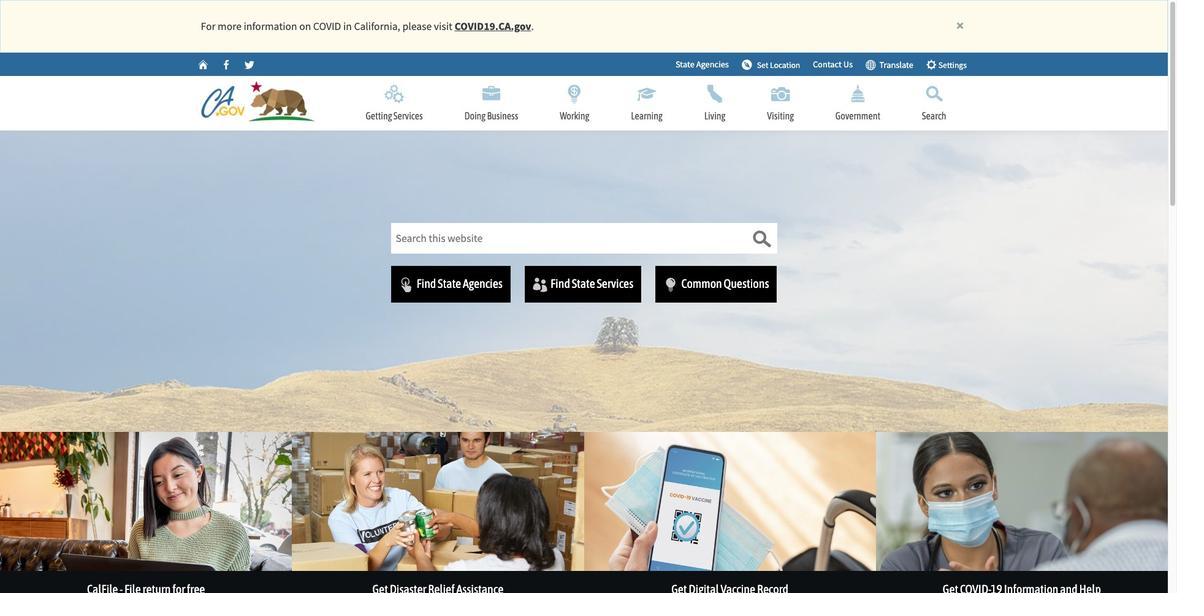 Task type: vqa. For each thing, say whether or not it's contained in the screenshot.
Set Location
yes



Task type: locate. For each thing, give the bounding box(es) containing it.
us
[[844, 59, 853, 70]]

covid19.ca.gov link
[[455, 20, 531, 33]]

find
[[417, 277, 436, 291], [551, 277, 570, 291]]

agencies
[[696, 59, 729, 70], [463, 277, 503, 291]]

visiting link
[[747, 76, 815, 131]]

the
[[1057, 430, 1074, 443]]

contact us
[[813, 59, 853, 70]]

1 horizontal spatial agencies
[[696, 59, 729, 70]]

0 horizontal spatial state
[[438, 277, 461, 291]]

1 find from the left
[[417, 277, 436, 291]]

search button
[[901, 76, 967, 131]]

1 vertical spatial services
[[597, 277, 634, 291]]

working link
[[539, 76, 610, 131]]

living
[[704, 111, 726, 122]]

set
[[757, 60, 769, 71]]

0 horizontal spatial find
[[417, 277, 436, 291]]

visiting
[[767, 111, 794, 122]]

the official homepage
[[1057, 430, 1157, 443]]

agencies left 'compass' icon
[[696, 59, 729, 70]]

agencies inside × banner
[[696, 59, 729, 70]]

living link
[[684, 76, 747, 131]]

1 vertical spatial agencies
[[463, 277, 503, 291]]

contact
[[813, 59, 842, 70]]

services inside highlighted available activities element
[[597, 277, 634, 291]]

doing business link
[[444, 76, 539, 131]]

agencies left people image
[[463, 277, 503, 291]]

translate
[[876, 60, 914, 71]]

× button
[[950, 16, 970, 35]]

2 find from the left
[[551, 277, 570, 291]]

0 vertical spatial services
[[394, 111, 423, 122]]

people image
[[533, 277, 551, 293]]

1 horizontal spatial find
[[551, 277, 570, 291]]

doing
[[464, 111, 486, 122]]

services
[[394, 111, 423, 122], [597, 277, 634, 291]]

highlighted available activities element
[[391, 266, 777, 317]]

online services image
[[399, 277, 417, 293]]

0 horizontal spatial agencies
[[463, 277, 503, 291]]

0 vertical spatial agencies
[[696, 59, 729, 70]]

on
[[299, 20, 311, 33]]

1 horizontal spatial state
[[572, 277, 595, 291]]

.
[[531, 20, 534, 33]]

learning
[[631, 111, 663, 122]]

agencies inside highlighted available activities element
[[463, 277, 503, 291]]

more
[[218, 20, 242, 33]]

services down 'search this website' text box
[[597, 277, 634, 291]]

state
[[676, 59, 695, 70], [438, 277, 461, 291], [572, 277, 595, 291]]

california,
[[354, 20, 400, 33]]

state right people image
[[572, 277, 595, 291]]

2 horizontal spatial state
[[676, 59, 695, 70]]

state right online services icon in the top left of the page
[[438, 277, 461, 291]]

services inside × banner
[[394, 111, 423, 122]]

find for find state agencies
[[417, 277, 436, 291]]

state up living link
[[676, 59, 695, 70]]

learning link
[[610, 76, 684, 131]]

doing business
[[464, 111, 518, 122]]

get disaster relief assistance service tile. hit enter to toggle between displaying and hiding details about this service. element
[[292, 581, 584, 594]]

1 horizontal spatial services
[[597, 277, 634, 291]]

0 horizontal spatial services
[[394, 111, 423, 122]]

settings
[[937, 60, 967, 71]]

in
[[343, 20, 352, 33]]

find state services
[[551, 277, 634, 291]]

services right getting
[[394, 111, 423, 122]]

common
[[682, 277, 722, 291]]

official
[[1076, 430, 1106, 443]]

business
[[487, 111, 518, 122]]

covid19.ca.gov
[[455, 20, 531, 33]]

find for find state services
[[551, 277, 570, 291]]

gear image
[[926, 59, 937, 70]]

ca.gov logo image
[[201, 81, 323, 124]]

covid
[[313, 20, 341, 33]]

getting        services
[[366, 111, 423, 122]]

getting
[[366, 111, 392, 122]]



Task type: describe. For each thing, give the bounding box(es) containing it.
get digital vaccine record  service tile. hit enter to toggle between displaying and hiding details about this service. element
[[584, 581, 876, 594]]

state for find state agencies
[[438, 277, 461, 291]]

calfile - file return for free service tile. hit enter to toggle between displaying and hiding details about this service. element
[[0, 581, 292, 594]]

government
[[836, 111, 881, 122]]

information
[[244, 20, 297, 33]]

×
[[957, 16, 964, 35]]

settings button
[[922, 54, 971, 75]]

common questions
[[682, 277, 769, 291]]

find state agencies link
[[392, 267, 510, 302]]

homepage
[[1109, 430, 1157, 443]]

questions
[[724, 277, 769, 291]]

lightbulb image
[[664, 277, 682, 293]]

set location
[[757, 60, 800, 71]]

get covid-19 information and help service tile. hit enter to toggle between displaying and hiding details about this service. element
[[876, 581, 1168, 594]]

compass image
[[742, 59, 752, 70]]

contact us link
[[813, 58, 853, 71]]

translate link
[[865, 57, 914, 73]]

× banner
[[0, 0, 1168, 257]]

state for find state services
[[572, 277, 595, 291]]

location
[[770, 60, 800, 71]]

getting        services link
[[345, 76, 444, 131]]

visit
[[434, 20, 453, 33]]

search
[[922, 111, 947, 122]]

Search this website text field
[[391, 223, 777, 254]]

for
[[201, 20, 216, 33]]

state agencies link
[[676, 58, 729, 71]]

find state services link
[[526, 267, 641, 302]]

state inside × banner
[[676, 59, 695, 70]]

government link
[[815, 76, 901, 131]]

working
[[560, 111, 590, 122]]

state agencies
[[676, 59, 729, 70]]

globe image
[[865, 59, 876, 70]]

find state agencies
[[417, 277, 503, 291]]

please
[[403, 20, 432, 33]]

for more information on covid in california, please visit covid19.ca.gov .
[[201, 20, 534, 33]]

set location button
[[738, 54, 804, 75]]

common questions link
[[656, 267, 777, 302]]



